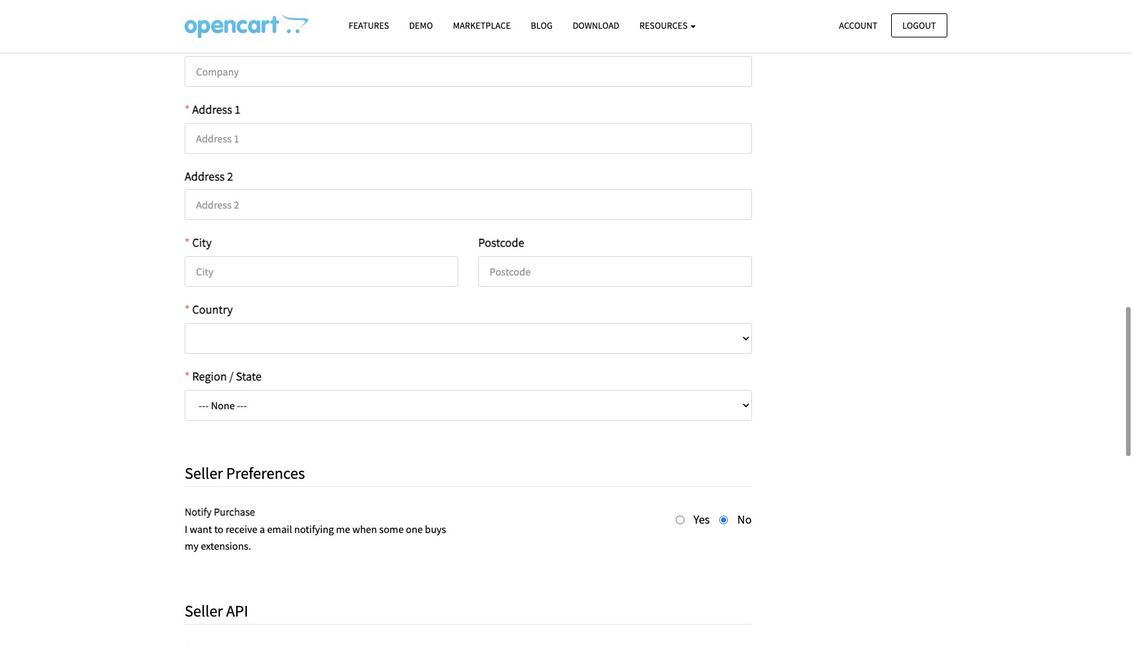 Task type: vqa. For each thing, say whether or not it's contained in the screenshot.
Trusted
no



Task type: describe. For each thing, give the bounding box(es) containing it.
yes
[[694, 512, 710, 528]]

/
[[229, 369, 234, 384]]

blog
[[531, 19, 553, 31]]

notify
[[185, 506, 212, 519]]

my
[[185, 540, 199, 553]]

address 2
[[185, 168, 233, 184]]

notify purchase i want to receive a email notifying me when some one buys my extensions.
[[185, 506, 446, 553]]

download
[[573, 19, 620, 31]]

seller for seller api
[[185, 601, 223, 622]]

purchase
[[214, 506, 255, 519]]

seller for seller preferences
[[185, 463, 223, 484]]

address for address 1
[[192, 102, 232, 117]]

demo
[[409, 19, 433, 31]]

preferences
[[226, 463, 305, 484]]

marketplace link
[[443, 14, 521, 38]]

logout link
[[892, 13, 948, 37]]

country
[[192, 302, 233, 318]]

seller preferences
[[185, 463, 305, 484]]

some
[[379, 523, 404, 536]]

notifying
[[294, 523, 334, 536]]

city
[[192, 235, 212, 251]]

to
[[214, 523, 224, 536]]

logout
[[903, 19, 937, 31]]

i
[[185, 523, 188, 536]]

state
[[236, 369, 262, 384]]

2
[[227, 168, 233, 184]]

seller api
[[185, 601, 248, 622]]

Postcode text field
[[479, 257, 752, 287]]

resources
[[640, 19, 690, 31]]

a
[[260, 523, 265, 536]]

Address 2 text field
[[185, 190, 752, 221]]



Task type: locate. For each thing, give the bounding box(es) containing it.
address for address 2
[[185, 168, 225, 184]]

account link
[[828, 13, 890, 37]]

want
[[190, 523, 212, 536]]

address left the 2
[[185, 168, 225, 184]]

1 vertical spatial seller
[[185, 601, 223, 622]]

City text field
[[185, 257, 458, 287]]

company
[[185, 35, 233, 50]]

account
[[840, 19, 878, 31]]

region / state
[[192, 369, 262, 384]]

seller
[[185, 463, 223, 484], [185, 601, 223, 622]]

region
[[192, 369, 227, 384]]

2 seller from the top
[[185, 601, 223, 622]]

address
[[192, 102, 232, 117], [185, 168, 225, 184]]

download link
[[563, 14, 630, 38]]

1
[[235, 102, 241, 117]]

blog link
[[521, 14, 563, 38]]

None radio
[[676, 516, 685, 525], [720, 516, 729, 525], [676, 516, 685, 525], [720, 516, 729, 525]]

api
[[226, 601, 248, 622]]

features link
[[339, 14, 399, 38]]

no
[[738, 512, 752, 528]]

me
[[336, 523, 350, 536]]

marketplace
[[453, 19, 511, 31]]

Company text field
[[185, 56, 752, 87]]

seller account image
[[185, 14, 309, 38]]

buys
[[425, 523, 446, 536]]

address 1
[[192, 102, 241, 117]]

demo link
[[399, 14, 443, 38]]

features
[[349, 19, 389, 31]]

seller left api
[[185, 601, 223, 622]]

when
[[353, 523, 377, 536]]

0 vertical spatial seller
[[185, 463, 223, 484]]

1 vertical spatial address
[[185, 168, 225, 184]]

address left 1
[[192, 102, 232, 117]]

Address 1 text field
[[185, 123, 752, 154]]

email
[[267, 523, 292, 536]]

seller up notify
[[185, 463, 223, 484]]

resources link
[[630, 14, 707, 38]]

postcode
[[479, 235, 525, 251]]

extensions.
[[201, 540, 251, 553]]

receive
[[226, 523, 258, 536]]

one
[[406, 523, 423, 536]]

1 seller from the top
[[185, 463, 223, 484]]

0 vertical spatial address
[[192, 102, 232, 117]]



